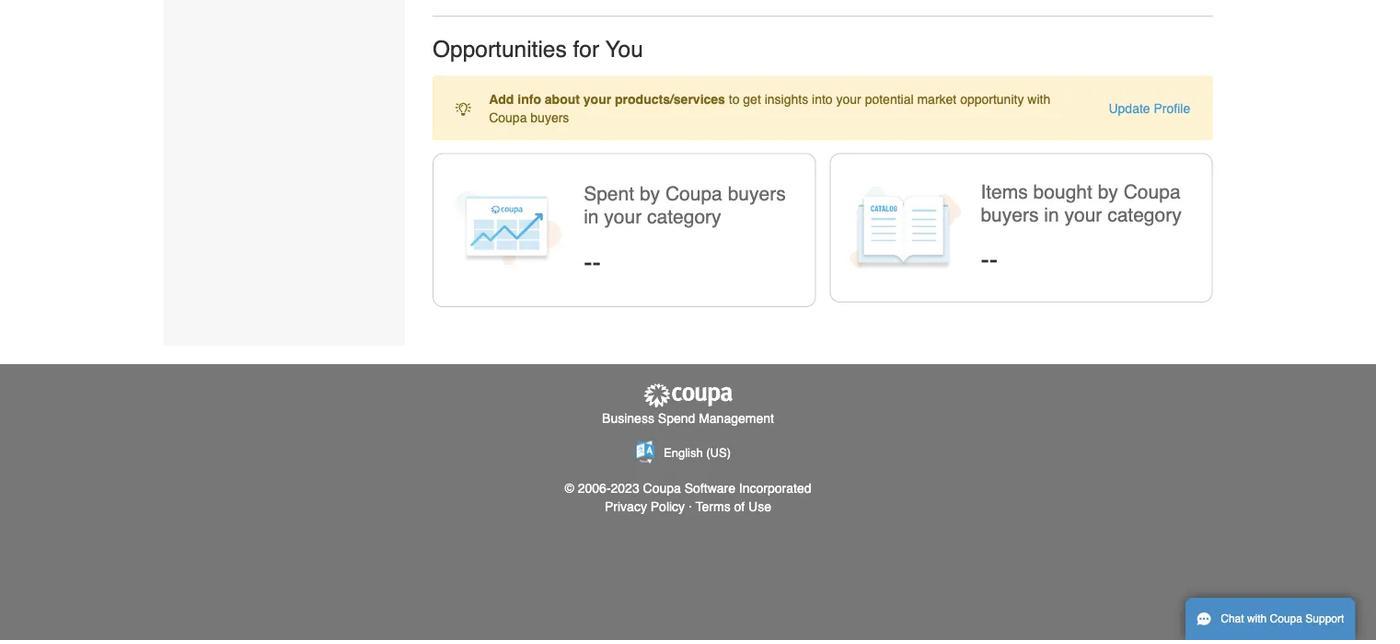 Task type: locate. For each thing, give the bounding box(es) containing it.
by right bought
[[1098, 181, 1119, 203]]

1 vertical spatial with
[[1248, 613, 1267, 626]]

coupa up policy
[[643, 481, 681, 496]]

coupa inside the spent by coupa buyers in your category
[[666, 183, 723, 205]]

info
[[518, 92, 541, 106]]

update profile link
[[1109, 101, 1191, 116]]

1 horizontal spatial --
[[981, 246, 998, 275]]

2 horizontal spatial buyers
[[981, 204, 1039, 226]]

buyers down items
[[981, 204, 1039, 226]]

products/services
[[615, 92, 725, 106]]

your down bought
[[1065, 204, 1102, 226]]

terms of use link
[[696, 500, 772, 515]]

0 horizontal spatial buyers
[[531, 110, 569, 125]]

by
[[1098, 181, 1119, 203], [640, 183, 660, 205]]

with right chat
[[1248, 613, 1267, 626]]

1 horizontal spatial by
[[1098, 181, 1119, 203]]

0 horizontal spatial by
[[640, 183, 660, 205]]

alert
[[433, 76, 1213, 140]]

coupa inside chat with coupa support button
[[1270, 613, 1303, 626]]

--
[[981, 246, 998, 275], [584, 248, 601, 277]]

in
[[1044, 204, 1059, 226], [584, 206, 599, 228]]

by right spent
[[640, 183, 660, 205]]

with
[[1028, 92, 1051, 106], [1248, 613, 1267, 626]]

-- down items
[[981, 246, 998, 275]]

buyers down about
[[531, 110, 569, 125]]

-- down spent
[[584, 248, 601, 277]]

1 horizontal spatial in
[[1044, 204, 1059, 226]]

your inside the spent by coupa buyers in your category
[[604, 206, 642, 228]]

1 horizontal spatial buyers
[[728, 183, 786, 205]]

chat with coupa support button
[[1186, 598, 1356, 641]]

coupa right spent
[[666, 183, 723, 205]]

0 horizontal spatial category
[[647, 206, 721, 228]]

terms
[[696, 500, 731, 515]]

1 horizontal spatial category
[[1108, 204, 1182, 226]]

your right into
[[836, 92, 862, 106]]

insights
[[765, 92, 809, 106]]

1 horizontal spatial with
[[1248, 613, 1267, 626]]

your down spent
[[604, 206, 642, 228]]

category inside items bought by coupa buyers in your category
[[1108, 204, 1182, 226]]

coupa
[[489, 110, 527, 125], [1124, 181, 1181, 203], [666, 183, 723, 205], [643, 481, 681, 496], [1270, 613, 1303, 626]]

2006-
[[578, 481, 611, 496]]

privacy policy
[[605, 500, 685, 515]]

of
[[734, 500, 745, 515]]

about
[[545, 92, 580, 106]]

spent
[[584, 183, 634, 205]]

category
[[1108, 204, 1182, 226], [647, 206, 721, 228]]

profile
[[1154, 101, 1191, 116]]

coupa supplier portal image
[[642, 383, 734, 409]]

get
[[743, 92, 761, 106]]

© 2006-2023 coupa software incorporated
[[565, 481, 812, 496]]

software
[[685, 481, 736, 496]]

buyers
[[531, 110, 569, 125], [728, 183, 786, 205], [981, 204, 1039, 226]]

coupa down "update profile"
[[1124, 181, 1181, 203]]

coupa left support
[[1270, 613, 1303, 626]]

0 horizontal spatial with
[[1028, 92, 1051, 106]]

support
[[1306, 613, 1345, 626]]

to
[[729, 92, 740, 106]]

business spend management
[[602, 411, 774, 426]]

privacy policy link
[[605, 500, 685, 515]]

your right about
[[584, 92, 612, 106]]

-
[[981, 246, 990, 275], [990, 246, 998, 275], [584, 248, 592, 277], [592, 248, 601, 277]]

buyers down to get insights into your potential market opportunity with coupa buyers
[[728, 183, 786, 205]]

with right opportunity at right
[[1028, 92, 1051, 106]]

opportunities
[[433, 37, 567, 62]]

update
[[1109, 101, 1151, 116]]

in down spent
[[584, 206, 599, 228]]

your
[[584, 92, 612, 106], [836, 92, 862, 106], [1065, 204, 1102, 226], [604, 206, 642, 228]]

in down bought
[[1044, 204, 1059, 226]]

coupa down add
[[489, 110, 527, 125]]

0 horizontal spatial in
[[584, 206, 599, 228]]

bought
[[1034, 181, 1093, 203]]

0 vertical spatial with
[[1028, 92, 1051, 106]]

0 horizontal spatial --
[[584, 248, 601, 277]]

market
[[917, 92, 957, 106]]



Task type: describe. For each thing, give the bounding box(es) containing it.
(us)
[[706, 446, 731, 460]]

©
[[565, 481, 574, 496]]

alert containing add info about your products/services
[[433, 76, 1213, 140]]

add info about your products/services
[[489, 92, 725, 106]]

in inside items bought by coupa buyers in your category
[[1044, 204, 1059, 226]]

-- for in
[[584, 248, 601, 277]]

chat
[[1221, 613, 1244, 626]]

with inside button
[[1248, 613, 1267, 626]]

with inside to get insights into your potential market opportunity with coupa buyers
[[1028, 92, 1051, 106]]

into
[[812, 92, 833, 106]]

english
[[664, 446, 703, 460]]

to get insights into your potential market opportunity with coupa buyers
[[489, 92, 1051, 125]]

2023
[[611, 481, 640, 496]]

by inside items bought by coupa buyers in your category
[[1098, 181, 1119, 203]]

buyers inside the spent by coupa buyers in your category
[[728, 183, 786, 205]]

coupa inside to get insights into your potential market opportunity with coupa buyers
[[489, 110, 527, 125]]

use
[[749, 500, 772, 515]]

coupa inside items bought by coupa buyers in your category
[[1124, 181, 1181, 203]]

category inside the spent by coupa buyers in your category
[[647, 206, 721, 228]]

business
[[602, 411, 655, 426]]

management
[[699, 411, 774, 426]]

buyers inside to get insights into your potential market opportunity with coupa buyers
[[531, 110, 569, 125]]

your inside items bought by coupa buyers in your category
[[1065, 204, 1102, 226]]

privacy
[[605, 500, 647, 515]]

in inside the spent by coupa buyers in your category
[[584, 206, 599, 228]]

potential
[[865, 92, 914, 106]]

incorporated
[[739, 481, 812, 496]]

you
[[606, 37, 643, 62]]

your inside to get insights into your potential market opportunity with coupa buyers
[[836, 92, 862, 106]]

opportunity
[[960, 92, 1024, 106]]

spent by coupa buyers in your category
[[584, 183, 786, 228]]

items
[[981, 181, 1028, 203]]

english (us)
[[664, 446, 731, 460]]

update profile
[[1109, 101, 1191, 116]]

spend
[[658, 411, 695, 426]]

for
[[573, 37, 600, 62]]

by inside the spent by coupa buyers in your category
[[640, 183, 660, 205]]

terms of use
[[696, 500, 772, 515]]

chat with coupa support
[[1221, 613, 1345, 626]]

-- for buyers
[[981, 246, 998, 275]]

policy
[[651, 500, 685, 515]]

opportunities for you
[[433, 37, 643, 62]]

items bought by coupa buyers in your category
[[981, 181, 1182, 226]]

buyers inside items bought by coupa buyers in your category
[[981, 204, 1039, 226]]

add
[[489, 92, 514, 106]]



Task type: vqa. For each thing, say whether or not it's contained in the screenshot.
'Opportunities'
yes



